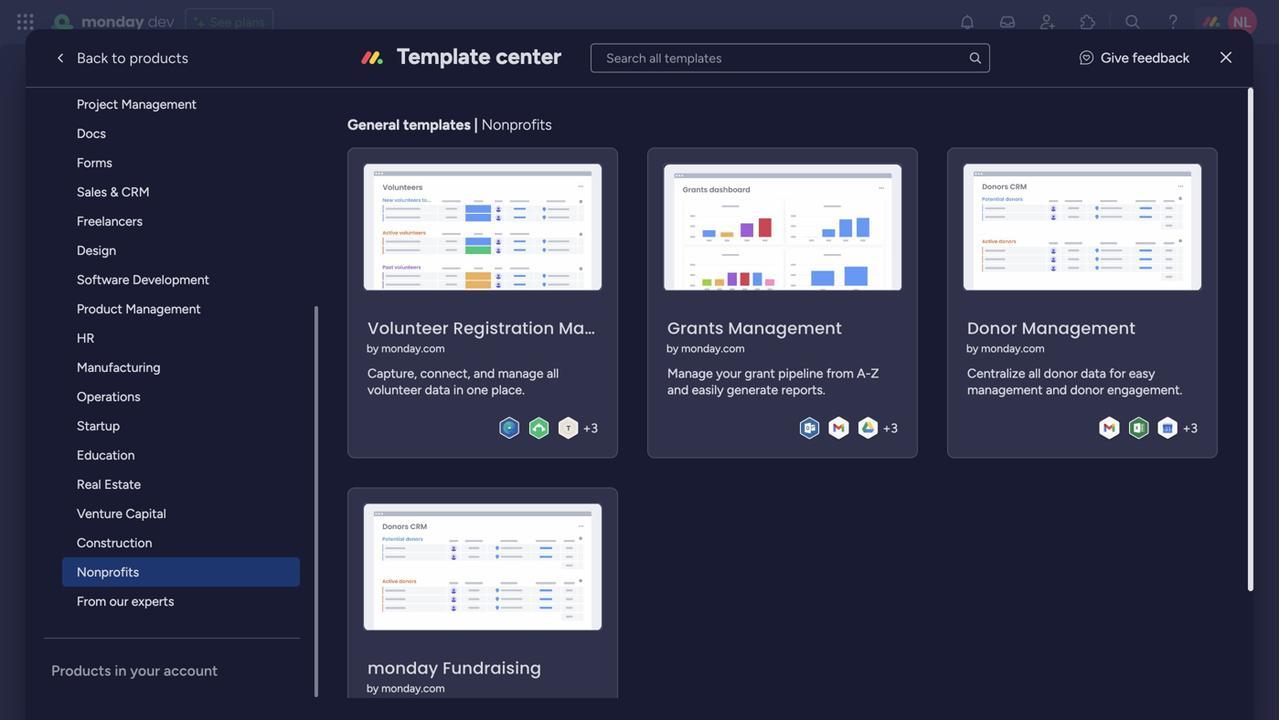 Task type: vqa. For each thing, say whether or not it's contained in the screenshot.
the topmost Nonprofits
yes



Task type: locate. For each thing, give the bounding box(es) containing it.
construction
[[77, 535, 152, 551]]

work management templates element
[[44, 2, 315, 616]]

0 horizontal spatial 3
[[591, 421, 598, 436]]

one
[[467, 382, 488, 398]]

your inside manage your grant pipeline from a-z and easily generate reports.
[[716, 366, 742, 381]]

give feedback
[[1101, 50, 1190, 66]]

1 horizontal spatial in
[[453, 382, 464, 398]]

project management
[[77, 96, 197, 112]]

plans
[[235, 14, 265, 30]]

0 vertical spatial in
[[453, 382, 464, 398]]

1 horizontal spatial + 3
[[883, 421, 898, 436]]

1 horizontal spatial 3
[[891, 421, 898, 436]]

close image
[[1221, 51, 1232, 64]]

by inside grants management by monday.com
[[667, 342, 679, 355]]

monday.com down donor
[[981, 342, 1045, 355]]

general templates | nonprofits
[[347, 116, 552, 134]]

monday.com
[[381, 342, 445, 355], [681, 342, 745, 355], [981, 342, 1045, 355], [381, 682, 445, 696]]

0 horizontal spatial data
[[425, 382, 450, 398]]

volunteer registration management by monday.com
[[367, 317, 673, 355]]

software
[[77, 272, 129, 288]]

0 horizontal spatial monday
[[81, 11, 144, 32]]

management inside donor management by monday.com
[[1022, 317, 1136, 340]]

data down connect,
[[425, 382, 450, 398]]

software development
[[77, 272, 209, 288]]

1 horizontal spatial nonprofits
[[482, 116, 552, 134]]

donor
[[1044, 366, 1078, 381], [1070, 382, 1104, 398]]

general
[[347, 116, 400, 134]]

all inside capture, connect, and manage all volunteer data in one place.
[[547, 366, 559, 381]]

give
[[1101, 50, 1129, 66]]

management inside grants management by monday.com
[[728, 317, 842, 340]]

management down development
[[125, 301, 201, 317]]

your left account
[[130, 663, 160, 680]]

donor down donor management by monday.com
[[1044, 366, 1078, 381]]

products in your account list box
[[44, 2, 318, 699]]

monday up 'to'
[[81, 11, 144, 32]]

2 all from the left
[[1029, 366, 1041, 381]]

0 vertical spatial data
[[1081, 366, 1106, 381]]

2 horizontal spatial + 3
[[1183, 421, 1198, 436]]

nonprofits inside work management templates element
[[77, 565, 139, 580]]

and right the management
[[1046, 382, 1067, 398]]

in inside heading
[[115, 663, 127, 680]]

your
[[716, 366, 742, 381], [130, 663, 160, 680]]

0 horizontal spatial and
[[474, 366, 495, 381]]

venture
[[77, 506, 123, 522]]

0 horizontal spatial all
[[547, 366, 559, 381]]

and for grants management
[[668, 382, 689, 398]]

management for project
[[121, 96, 197, 112]]

1 horizontal spatial and
[[668, 382, 689, 398]]

in
[[453, 382, 464, 398], [115, 663, 127, 680]]

place.
[[491, 382, 525, 398]]

1 horizontal spatial monday
[[368, 657, 438, 680]]

dev
[[148, 11, 174, 32]]

1 3 from the left
[[591, 421, 598, 436]]

by for monday
[[367, 682, 379, 696]]

monday left fundraising
[[368, 657, 438, 680]]

products in your account
[[51, 663, 218, 680]]

all
[[547, 366, 559, 381], [1029, 366, 1041, 381]]

and down manage at the bottom of the page
[[668, 382, 689, 398]]

0 horizontal spatial nonprofits
[[77, 565, 139, 580]]

nonprofits
[[482, 116, 552, 134], [77, 565, 139, 580]]

monday.com down fundraising
[[381, 682, 445, 696]]

monday.com down volunteer
[[381, 342, 445, 355]]

nonprofits right |
[[482, 116, 552, 134]]

3 + from the left
[[1183, 421, 1191, 436]]

1 all from the left
[[547, 366, 559, 381]]

crm
[[122, 184, 150, 200]]

for
[[1110, 366, 1126, 381]]

back
[[77, 49, 108, 67]]

2 horizontal spatial and
[[1046, 382, 1067, 398]]

volunteer
[[368, 317, 449, 340]]

and for donor management
[[1046, 382, 1067, 398]]

management for donor
[[1022, 317, 1136, 340]]

1 horizontal spatial all
[[1029, 366, 1041, 381]]

+ for volunteer registration management
[[583, 421, 591, 436]]

from
[[827, 366, 854, 381]]

by inside donor management by monday.com
[[967, 342, 979, 355]]

management for grants
[[728, 317, 842, 340]]

3 3 from the left
[[1191, 421, 1198, 436]]

freelancers
[[77, 214, 143, 229]]

2 + 3 from the left
[[883, 421, 898, 436]]

monday dev
[[81, 11, 174, 32]]

3 + 3 from the left
[[1183, 421, 1198, 436]]

+
[[583, 421, 591, 436], [883, 421, 891, 436], [1183, 421, 1191, 436]]

management down products
[[121, 96, 197, 112]]

by inside monday fundraising by monday.com
[[367, 682, 379, 696]]

1 horizontal spatial your
[[716, 366, 742, 381]]

data left for
[[1081, 366, 1106, 381]]

and inside capture, connect, and manage all volunteer data in one place.
[[474, 366, 495, 381]]

2 3 from the left
[[891, 421, 898, 436]]

1 + from the left
[[583, 421, 591, 436]]

sales & crm
[[77, 184, 150, 200]]

None search field
[[591, 43, 990, 73]]

management up centralize all donor data for easy management and donor engagement.
[[1022, 317, 1136, 340]]

3
[[591, 421, 598, 436], [891, 421, 898, 436], [1191, 421, 1198, 436]]

operations
[[77, 389, 140, 405]]

0 horizontal spatial +
[[583, 421, 591, 436]]

1 vertical spatial nonprofits
[[77, 565, 139, 580]]

management
[[121, 96, 197, 112], [125, 301, 201, 317], [559, 317, 673, 340], [728, 317, 842, 340], [1022, 317, 1136, 340]]

management
[[967, 382, 1043, 398]]

monday inside monday fundraising by monday.com
[[368, 657, 438, 680]]

1 vertical spatial monday
[[368, 657, 438, 680]]

give feedback link
[[1080, 48, 1190, 68]]

0 horizontal spatial in
[[115, 663, 127, 680]]

and
[[474, 366, 495, 381], [668, 382, 689, 398], [1046, 382, 1067, 398]]

2 horizontal spatial 3
[[1191, 421, 1198, 436]]

management for product
[[125, 301, 201, 317]]

back to products button
[[37, 40, 203, 76]]

monday.com inside monday fundraising by monday.com
[[381, 682, 445, 696]]

+ 3 for grants management
[[883, 421, 898, 436]]

and up the "one" at bottom
[[474, 366, 495, 381]]

docs
[[77, 126, 106, 141]]

v2 user feedback image
[[1080, 48, 1094, 68]]

1 vertical spatial in
[[115, 663, 127, 680]]

venture capital
[[77, 506, 166, 522]]

in right products
[[115, 663, 127, 680]]

monday.com for donor
[[981, 342, 1045, 355]]

0 horizontal spatial + 3
[[583, 421, 598, 436]]

all up the management
[[1029, 366, 1041, 381]]

registration
[[453, 317, 554, 340]]

experts
[[131, 594, 174, 609]]

2 horizontal spatial +
[[1183, 421, 1191, 436]]

donor management by monday.com
[[967, 317, 1136, 355]]

1 vertical spatial donor
[[1070, 382, 1104, 398]]

product management
[[77, 301, 201, 317]]

3 for donor management
[[1191, 421, 1198, 436]]

+ 3
[[583, 421, 598, 436], [883, 421, 898, 436], [1183, 421, 1198, 436]]

0 horizontal spatial your
[[130, 663, 160, 680]]

1 vertical spatial your
[[130, 663, 160, 680]]

products in your account heading
[[51, 661, 315, 681]]

volunteer
[[368, 382, 422, 398]]

2 + from the left
[[883, 421, 891, 436]]

hr
[[77, 331, 94, 346]]

monday.com down grants
[[681, 342, 745, 355]]

1 horizontal spatial data
[[1081, 366, 1106, 381]]

&
[[110, 184, 118, 200]]

monday.com inside grants management by monday.com
[[681, 342, 745, 355]]

in inside capture, connect, and manage all volunteer data in one place.
[[453, 382, 464, 398]]

management inside volunteer registration management by monday.com
[[559, 317, 673, 340]]

monday.com for monday
[[381, 682, 445, 696]]

by
[[367, 342, 379, 355], [667, 342, 679, 355], [967, 342, 979, 355], [367, 682, 379, 696]]

design
[[77, 243, 116, 258]]

management up "pipeline"
[[728, 317, 842, 340]]

0 vertical spatial donor
[[1044, 366, 1078, 381]]

easy
[[1129, 366, 1155, 381]]

pipeline
[[778, 366, 823, 381]]

from our experts
[[77, 594, 174, 609]]

monday
[[81, 11, 144, 32], [368, 657, 438, 680]]

donor left the engagement.
[[1070, 382, 1104, 398]]

0 vertical spatial your
[[716, 366, 742, 381]]

our
[[109, 594, 128, 609]]

center
[[496, 43, 562, 69]]

template center
[[397, 43, 562, 69]]

nonprofits down the construction
[[77, 565, 139, 580]]

1 vertical spatial data
[[425, 382, 450, 398]]

apps image
[[1079, 13, 1097, 31]]

and inside manage your grant pipeline from a-z and easily generate reports.
[[668, 382, 689, 398]]

monday.com inside donor management by monday.com
[[981, 342, 1045, 355]]

notifications image
[[958, 13, 977, 31]]

manage your grant pipeline from a-z and easily generate reports.
[[668, 366, 879, 398]]

0 vertical spatial monday
[[81, 11, 144, 32]]

1 horizontal spatial +
[[883, 421, 891, 436]]

in left the "one" at bottom
[[453, 382, 464, 398]]

and inside centralize all donor data for easy management and donor engagement.
[[1046, 382, 1067, 398]]

management up manage at the bottom of the page
[[559, 317, 673, 340]]

all right manage
[[547, 366, 559, 381]]

1 + 3 from the left
[[583, 421, 598, 436]]

reports.
[[781, 382, 826, 398]]

your up easily
[[716, 366, 742, 381]]



Task type: describe. For each thing, give the bounding box(es) containing it.
generate
[[727, 382, 778, 398]]

grants
[[668, 317, 724, 340]]

select product image
[[16, 13, 35, 31]]

monday.com inside volunteer registration management by monday.com
[[381, 342, 445, 355]]

startup
[[77, 418, 120, 434]]

connect,
[[420, 366, 471, 381]]

by for grants
[[667, 342, 679, 355]]

Search all templates search field
[[591, 43, 990, 73]]

centralize
[[967, 366, 1026, 381]]

monday for monday fundraising
[[368, 657, 438, 680]]

sales
[[77, 184, 107, 200]]

donor
[[967, 317, 1018, 340]]

template
[[397, 43, 491, 69]]

search image
[[968, 51, 983, 65]]

see
[[210, 14, 232, 30]]

forms
[[77, 155, 112, 171]]

+ for grants management
[[883, 421, 891, 436]]

feedback
[[1133, 50, 1190, 66]]

a-
[[857, 366, 871, 381]]

see plans button
[[185, 8, 273, 36]]

to
[[112, 49, 126, 67]]

from
[[77, 594, 106, 609]]

real estate
[[77, 477, 141, 492]]

engagement.
[[1107, 382, 1183, 398]]

capture,
[[368, 366, 417, 381]]

templates
[[403, 116, 471, 134]]

+ for donor management
[[1183, 421, 1191, 436]]

centralize all donor data for easy management and donor engagement.
[[967, 366, 1183, 398]]

+ 3 for volunteer registration management
[[583, 421, 598, 436]]

fundraising
[[443, 657, 542, 680]]

products
[[51, 663, 111, 680]]

manufacturing
[[77, 360, 161, 375]]

grants management by monday.com
[[667, 317, 842, 355]]

data inside centralize all donor data for easy management and donor engagement.
[[1081, 366, 1106, 381]]

noah lott image
[[1228, 7, 1257, 37]]

monday fundraising by monday.com
[[367, 657, 542, 696]]

by for donor
[[967, 342, 979, 355]]

by inside volunteer registration management by monday.com
[[367, 342, 379, 355]]

help image
[[1164, 13, 1182, 31]]

monday for monday
[[81, 11, 144, 32]]

invite members image
[[1039, 13, 1057, 31]]

project
[[77, 96, 118, 112]]

manage
[[668, 366, 713, 381]]

3 for grants management
[[891, 421, 898, 436]]

real
[[77, 477, 101, 492]]

account
[[164, 663, 218, 680]]

|
[[474, 116, 478, 134]]

data inside capture, connect, and manage all volunteer data in one place.
[[425, 382, 450, 398]]

capture, connect, and manage all volunteer data in one place.
[[368, 366, 559, 398]]

development
[[133, 272, 209, 288]]

back to products
[[77, 49, 188, 67]]

capital
[[126, 506, 166, 522]]

monday.com for grants
[[681, 342, 745, 355]]

your inside heading
[[130, 663, 160, 680]]

education
[[77, 448, 135, 463]]

estate
[[104, 477, 141, 492]]

search everything image
[[1124, 13, 1142, 31]]

products
[[129, 49, 188, 67]]

manage
[[498, 366, 544, 381]]

product
[[77, 301, 122, 317]]

+ 3 for donor management
[[1183, 421, 1198, 436]]

easily
[[692, 382, 724, 398]]

3 for volunteer registration management
[[591, 421, 598, 436]]

0 vertical spatial nonprofits
[[482, 116, 552, 134]]

see plans
[[210, 14, 265, 30]]

all inside centralize all donor data for easy management and donor engagement.
[[1029, 366, 1041, 381]]

grant
[[745, 366, 775, 381]]

z
[[871, 366, 879, 381]]

inbox image
[[999, 13, 1017, 31]]



